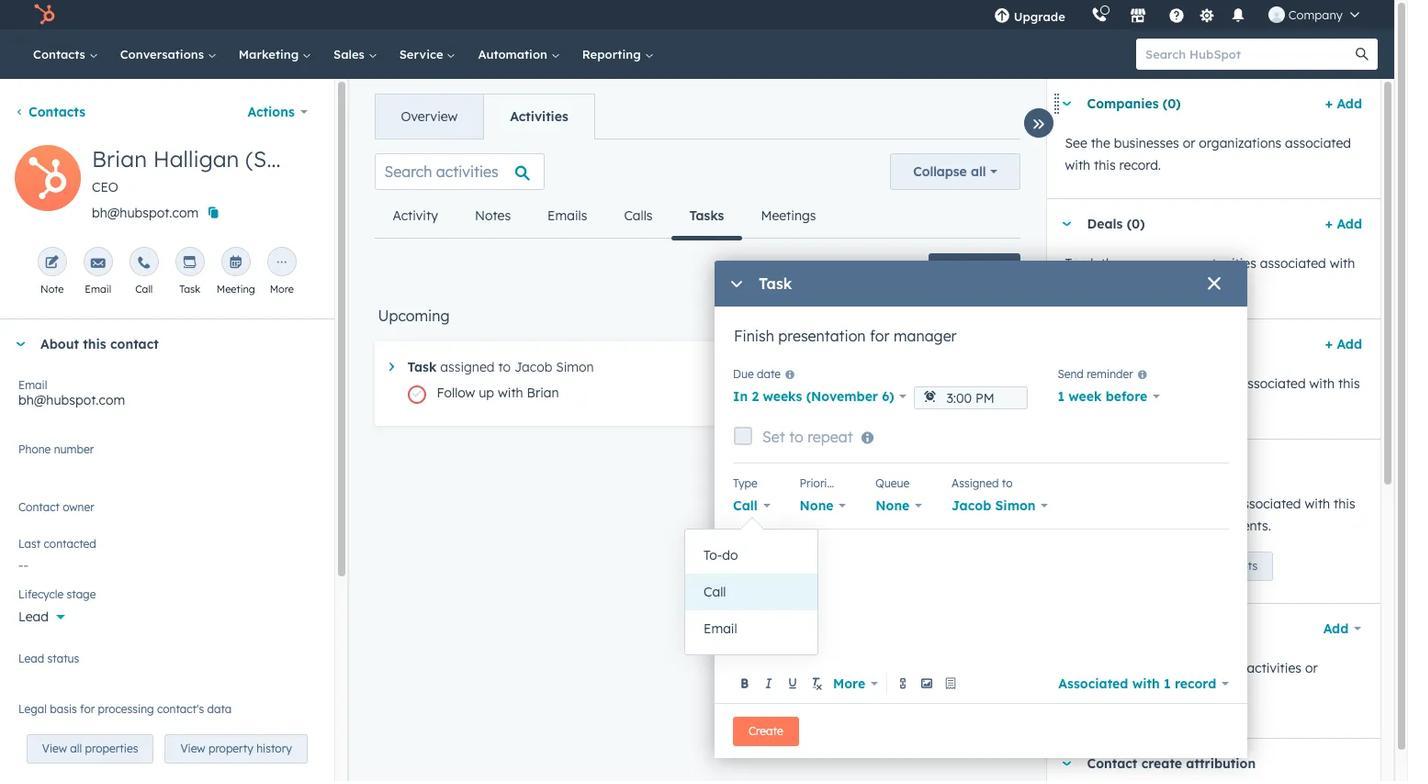 Task type: vqa. For each thing, say whether or not it's contained in the screenshot.


Task type: describe. For each thing, give the bounding box(es) containing it.
contact inside collect and track payments associated with this contact using hubspot payments.
[[1065, 518, 1111, 535]]

view all properties
[[42, 742, 138, 756]]

more button
[[829, 671, 882, 697]]

deals
[[1087, 216, 1123, 232]]

view for view all properties
[[42, 742, 67, 756]]

queue
[[876, 477, 910, 491]]

owner up last contacted
[[40, 508, 77, 525]]

search image
[[1356, 48, 1369, 61]]

view for view property history
[[180, 742, 205, 756]]

email bh@hubspot.com
[[18, 378, 125, 409]]

track
[[1137, 496, 1168, 513]]

edit button
[[15, 145, 81, 218]]

contact)
[[337, 145, 428, 173]]

send reminder
[[1058, 368, 1133, 381]]

+ add for associated
[[1325, 96, 1362, 112]]

task assigned to jacob simon
[[407, 359, 594, 376]]

brian halligan (sample contact) ceo
[[92, 145, 428, 196]]

phone number
[[18, 443, 94, 457]]

track for track the revenue opportunities associated with this record.
[[1065, 255, 1097, 272]]

caret image for companies (0)
[[1061, 102, 1072, 106]]

to-
[[704, 547, 722, 564]]

help button
[[1161, 0, 1192, 29]]

notifications button
[[1222, 0, 1254, 29]]

1 horizontal spatial 1
[[1164, 676, 1171, 692]]

businesses
[[1114, 135, 1179, 152]]

service link
[[388, 29, 467, 79]]

record. inside track the customer requests associated with this record.
[[1065, 398, 1107, 414]]

attribution
[[1186, 756, 1256, 773]]

activities button
[[483, 95, 594, 139]]

the for businesses
[[1091, 135, 1110, 152]]

marketplaces button
[[1119, 0, 1157, 29]]

task left assigned
[[407, 359, 437, 376]]

the for files
[[1091, 660, 1110, 677]]

+ for associated
[[1325, 96, 1333, 112]]

1 vertical spatial payments
[[1206, 559, 1258, 573]]

add for + add button related to see the businesses or organizations associated with this record.
[[1337, 96, 1362, 112]]

associated for payments
[[1235, 496, 1301, 513]]

none for priority
[[800, 498, 834, 514]]

marketing link
[[228, 29, 322, 79]]

and
[[1110, 496, 1133, 513]]

caret image inside upcoming feed
[[389, 363, 394, 371]]

create button
[[733, 717, 799, 746]]

attached
[[1142, 660, 1197, 677]]

for
[[80, 703, 95, 716]]

with inside popup button
[[1132, 676, 1160, 692]]

data
[[207, 703, 232, 716]]

list box containing to-do
[[685, 530, 818, 655]]

marketplaces image
[[1130, 8, 1146, 25]]

(0) for deals (0)
[[1127, 216, 1145, 232]]

payments inside collect and track payments associated with this contact using hubspot payments.
[[1171, 496, 1232, 513]]

Title text field
[[733, 325, 1229, 362]]

sales
[[333, 47, 368, 62]]

type
[[733, 477, 758, 491]]

track for track the customer requests associated with this record.
[[1065, 376, 1097, 392]]

assigned to
[[952, 477, 1013, 491]]

contact for contact owner no owner
[[18, 501, 60, 514]]

task image
[[183, 256, 197, 271]]

date
[[757, 368, 781, 381]]

jacob simon image
[[1268, 6, 1285, 23]]

create for create task
[[944, 261, 978, 275]]

3 + add from the top
[[1325, 336, 1362, 353]]

in 2 weeks (november 6) button
[[733, 384, 907, 410]]

set for set to repeat
[[762, 428, 785, 446]]

+ add for with
[[1325, 216, 1362, 232]]

track the revenue opportunities associated with this record.
[[1065, 255, 1355, 294]]

none button for priority
[[800, 493, 846, 519]]

brian inside upcoming feed
[[527, 385, 559, 401]]

contact inside dropdown button
[[110, 336, 159, 353]]

basis
[[50, 703, 77, 716]]

payments.
[[1208, 518, 1271, 535]]

navigation containing overview
[[374, 94, 595, 140]]

meetings button
[[743, 194, 834, 238]]

this inside see the businesses or organizations associated with this record.
[[1094, 157, 1116, 174]]

see for see the businesses or organizations associated with this record.
[[1065, 135, 1087, 152]]

associated inside see the businesses or organizations associated with this record.
[[1285, 135, 1351, 152]]

lead status
[[18, 652, 79, 666]]

company
[[1289, 7, 1343, 22]]

0 horizontal spatial more
[[270, 283, 294, 296]]

due date
[[733, 368, 781, 381]]

caret image for contact create attribution
[[1061, 762, 1072, 767]]

with inside track the customer requests associated with this record.
[[1309, 376, 1335, 392]]

1 week before
[[1058, 389, 1147, 405]]

jacob inside upcoming feed
[[514, 359, 552, 376]]

calls
[[624, 208, 653, 224]]

collapse all
[[913, 164, 986, 180]]

no owner button
[[18, 498, 316, 528]]

lifecycle stage
[[18, 588, 96, 602]]

set to repeat
[[762, 428, 853, 446]]

caret image for about this contact
[[15, 342, 26, 347]]

none for queue
[[876, 498, 910, 514]]

about this contact
[[40, 336, 159, 353]]

to down files
[[1126, 682, 1138, 699]]

see the businesses or organizations associated with this record.
[[1065, 135, 1351, 174]]

with inside see the businesses or organizations associated with this record.
[[1065, 157, 1091, 174]]

do
[[722, 547, 738, 564]]

collapse
[[913, 164, 967, 180]]

emails button
[[529, 194, 606, 238]]

organizations
[[1199, 135, 1282, 152]]

legal
[[18, 703, 47, 716]]

assigned
[[440, 359, 495, 376]]

(november
[[806, 389, 878, 405]]

Last contacted text field
[[18, 548, 316, 578]]

marketing
[[239, 47, 302, 62]]

this inside track the revenue opportunities associated with this record.
[[1065, 277, 1087, 294]]

conversations
[[120, 47, 207, 62]]

payments (0)
[[1087, 457, 1173, 473]]

+ add button for track the revenue opportunities associated with this record.
[[1325, 213, 1362, 235]]

3 + add button from the top
[[1325, 333, 1362, 355]]

all for collapse
[[971, 164, 986, 180]]

due
[[733, 368, 754, 381]]

collect and track payments associated with this contact using hubspot payments.
[[1065, 496, 1356, 535]]

contacts inside contacts link
[[33, 47, 89, 62]]

track the customer requests associated with this record.
[[1065, 376, 1360, 414]]

contact for contact create attribution
[[1087, 756, 1138, 773]]

uploaded
[[1065, 682, 1122, 699]]

meetings
[[761, 208, 816, 224]]

jacob simon button
[[952, 493, 1048, 519]]

record. inside track the revenue opportunities associated with this record.
[[1090, 277, 1132, 294]]

0 vertical spatial bh@hubspot.com
[[92, 205, 199, 221]]

(0) for payments (0)
[[1155, 457, 1173, 473]]

task inside create task button
[[981, 261, 1004, 275]]

add inside popup button
[[1323, 621, 1349, 637]]

with inside track the revenue opportunities associated with this record.
[[1330, 255, 1355, 272]]

actions
[[248, 104, 295, 120]]

create task button
[[928, 254, 1020, 283]]

revenue
[[1124, 255, 1172, 272]]

to left your
[[1200, 660, 1213, 677]]

last contacted
[[18, 537, 96, 551]]

(0) for companies (0)
[[1163, 96, 1181, 112]]

opportunities
[[1175, 255, 1257, 272]]

this inside collect and track payments associated with this contact using hubspot payments.
[[1334, 496, 1356, 513]]

6)
[[882, 389, 894, 405]]

search button
[[1347, 39, 1378, 70]]

to up jacob simon popup button
[[1002, 477, 1013, 491]]

reporting
[[582, 47, 644, 62]]

call inside button
[[704, 584, 726, 601]]



Task type: locate. For each thing, give the bounding box(es) containing it.
2 none from the left
[[876, 498, 910, 514]]

0 vertical spatial + add button
[[1325, 93, 1362, 115]]

1 horizontal spatial email
[[85, 283, 111, 296]]

up down task assigned to jacob simon
[[479, 385, 494, 401]]

1 horizontal spatial or
[[1305, 660, 1318, 677]]

0 horizontal spatial set
[[762, 428, 785, 446]]

all right collapse
[[971, 164, 986, 180]]

1 horizontal spatial none button
[[876, 493, 922, 519]]

0 vertical spatial contacts link
[[22, 29, 109, 79]]

or
[[1183, 135, 1195, 152], [1305, 660, 1318, 677]]

0 vertical spatial +
[[1325, 96, 1333, 112]]

0 vertical spatial call
[[135, 283, 153, 296]]

simon up follow up with brian
[[556, 359, 594, 376]]

repeat
[[808, 428, 853, 446]]

2 horizontal spatial email
[[704, 621, 737, 637]]

0 vertical spatial navigation
[[374, 94, 595, 140]]

follow
[[437, 385, 475, 401]]

last
[[18, 537, 41, 551]]

upgrade image
[[994, 8, 1010, 25]]

set
[[762, 428, 785, 446], [1170, 559, 1187, 573]]

create
[[1141, 756, 1182, 773]]

1 left week
[[1058, 389, 1065, 405]]

contact down the collect
[[1065, 518, 1111, 535]]

the for revenue
[[1101, 255, 1120, 272]]

add for third + add button from the top of the page
[[1337, 336, 1362, 353]]

0 horizontal spatial caret image
[[389, 363, 394, 371]]

overview button
[[375, 95, 483, 139]]

2 view from the left
[[180, 742, 205, 756]]

collect
[[1065, 496, 1106, 513]]

associated inside track the revenue opportunities associated with this record.
[[1260, 255, 1326, 272]]

simon down 'assigned to'
[[995, 498, 1036, 514]]

companies
[[1087, 96, 1159, 112]]

service
[[399, 47, 447, 62]]

companies (0)
[[1087, 96, 1181, 112]]

bh@hubspot.com up the number
[[18, 392, 125, 409]]

2 vertical spatial call
[[704, 584, 726, 601]]

owner
[[63, 501, 94, 514], [40, 508, 77, 525]]

2 vertical spatial + add
[[1325, 336, 1362, 353]]

1 vertical spatial + add
[[1325, 216, 1362, 232]]

track inside track the revenue opportunities associated with this record.
[[1065, 255, 1097, 272]]

contacts link down hubspot "link"
[[22, 29, 109, 79]]

jacob down assigned
[[952, 498, 991, 514]]

property
[[208, 742, 253, 756]]

to
[[498, 359, 511, 376], [789, 428, 803, 446], [1002, 477, 1013, 491], [1200, 660, 1213, 677], [1126, 682, 1138, 699]]

activity
[[393, 208, 438, 224]]

upcoming feed
[[360, 139, 1035, 448]]

tasks button
[[671, 194, 743, 240]]

associated with 1 record
[[1059, 676, 1216, 692]]

contact
[[110, 336, 159, 353], [1065, 518, 1111, 535]]

to inside upcoming feed
[[498, 359, 511, 376]]

all inside popup button
[[971, 164, 986, 180]]

associated inside track the customer requests associated with this record.
[[1240, 376, 1306, 392]]

+ for with
[[1325, 216, 1333, 232]]

0 vertical spatial brian
[[92, 145, 147, 173]]

to up follow up with brian
[[498, 359, 511, 376]]

create for create
[[749, 724, 783, 738]]

with
[[1065, 157, 1091, 174], [1330, 255, 1355, 272], [1309, 376, 1335, 392], [498, 385, 523, 401], [1305, 496, 1330, 513], [1132, 676, 1160, 692]]

email down email image
[[85, 283, 111, 296]]

assigned
[[952, 477, 999, 491]]

1 vertical spatial lead
[[18, 652, 44, 666]]

1 vertical spatial contact
[[1087, 756, 1138, 773]]

simon
[[556, 359, 594, 376], [995, 498, 1036, 514]]

contact create attribution button
[[1047, 739, 1362, 782]]

follow up with brian
[[437, 385, 559, 401]]

companies (0) button
[[1047, 79, 1318, 129]]

deals (0) button
[[1047, 199, 1318, 249]]

associated for requests
[[1240, 376, 1306, 392]]

the inside track the revenue opportunities associated with this record.
[[1101, 255, 1120, 272]]

0 vertical spatial email
[[85, 283, 111, 296]]

notifications image
[[1230, 8, 1246, 25]]

1 horizontal spatial contact
[[1087, 756, 1138, 773]]

up inside feed
[[479, 385, 494, 401]]

associated with 1 record button
[[1059, 671, 1229, 697]]

navigation containing activity
[[374, 194, 834, 240]]

to-do
[[704, 547, 738, 564]]

+ add button for see the businesses or organizations associated with this record.
[[1325, 93, 1362, 115]]

1 lead from the top
[[18, 609, 49, 626]]

(sample
[[245, 145, 331, 173]]

contact owner no owner
[[18, 501, 94, 525]]

lead inside popup button
[[18, 609, 49, 626]]

2 lead from the top
[[18, 652, 44, 666]]

jacob up follow up with brian
[[514, 359, 552, 376]]

the inside track the customer requests associated with this record.
[[1101, 376, 1120, 392]]

or down "companies (0)" dropdown button
[[1183, 135, 1195, 152]]

to left repeat
[[789, 428, 803, 446]]

2 + add from the top
[[1325, 216, 1362, 232]]

0 vertical spatial payments
[[1171, 496, 1232, 513]]

see down companies
[[1065, 135, 1087, 152]]

list box
[[685, 530, 818, 655]]

0 vertical spatial or
[[1183, 135, 1195, 152]]

see up uploaded
[[1065, 660, 1087, 677]]

none button down priority
[[800, 493, 846, 519]]

contact left create in the bottom of the page
[[1087, 756, 1138, 773]]

help image
[[1168, 8, 1185, 25]]

priority
[[800, 477, 837, 491]]

task right the minimize dialog image in the right of the page
[[759, 275, 792, 293]]

meeting image
[[228, 256, 243, 271]]

0 vertical spatial (0)
[[1163, 96, 1181, 112]]

1 navigation from the top
[[374, 94, 595, 140]]

1 horizontal spatial caret image
[[1061, 222, 1072, 226]]

record
[[1175, 676, 1216, 692]]

bh@hubspot.com down the ceo
[[92, 205, 199, 221]]

1 vertical spatial jacob
[[952, 498, 991, 514]]

see the files attached to your activities or uploaded to this record.
[[1065, 660, 1318, 699]]

view down basis
[[42, 742, 67, 756]]

lead for lead status
[[18, 652, 44, 666]]

2 vertical spatial + add button
[[1325, 333, 1362, 355]]

up for set
[[1190, 559, 1203, 573]]

emails
[[548, 208, 587, 224]]

Phone number text field
[[18, 440, 316, 477]]

1 left record
[[1164, 676, 1171, 692]]

contacts link up "edit" popup button
[[15, 104, 85, 120]]

(0) up businesses
[[1163, 96, 1181, 112]]

2 track from the top
[[1065, 376, 1097, 392]]

payments down payments.
[[1206, 559, 1258, 573]]

task
[[981, 261, 1004, 275], [759, 275, 792, 293], [179, 283, 200, 296], [407, 359, 437, 376]]

note image
[[45, 256, 59, 271]]

1 horizontal spatial set
[[1170, 559, 1187, 573]]

0 vertical spatial contact
[[18, 501, 60, 514]]

3 + from the top
[[1325, 336, 1333, 353]]

0 vertical spatial lead
[[18, 609, 49, 626]]

0 horizontal spatial contact
[[18, 501, 60, 514]]

activity button
[[374, 194, 456, 238]]

brian up the ceo
[[92, 145, 147, 173]]

jacob
[[514, 359, 552, 376], [952, 498, 991, 514]]

2 none button from the left
[[876, 493, 922, 519]]

1 horizontal spatial simon
[[995, 498, 1036, 514]]

0 vertical spatial 1
[[1058, 389, 1065, 405]]

brian inside brian halligan (sample contact) ceo
[[92, 145, 147, 173]]

before
[[1106, 389, 1147, 405]]

1 + add from the top
[[1325, 96, 1362, 112]]

0 horizontal spatial email
[[18, 378, 47, 392]]

contact right about
[[110, 336, 159, 353]]

associated right opportunities
[[1260, 255, 1326, 272]]

(0) up track at the bottom right
[[1155, 457, 1173, 473]]

1 + from the top
[[1325, 96, 1333, 112]]

0 horizontal spatial call
[[135, 283, 153, 296]]

see inside see the businesses or organizations associated with this record.
[[1065, 135, 1087, 152]]

1 vertical spatial contact
[[1065, 518, 1111, 535]]

navigation inside upcoming feed
[[374, 194, 834, 240]]

task up finish presentation for manager text field
[[981, 261, 1004, 275]]

up
[[479, 385, 494, 401], [1190, 559, 1203, 573]]

contact up 'last'
[[18, 501, 60, 514]]

1 horizontal spatial call
[[704, 584, 726, 601]]

simon inside popup button
[[995, 498, 1036, 514]]

lead
[[18, 609, 49, 626], [18, 652, 44, 666]]

1 vertical spatial call
[[733, 498, 758, 514]]

1 vertical spatial track
[[1065, 376, 1097, 392]]

caret image down uploaded
[[1061, 762, 1072, 767]]

1 none from the left
[[800, 498, 834, 514]]

associated right organizations
[[1285, 135, 1351, 152]]

set up payments
[[1170, 559, 1258, 573]]

number
[[54, 443, 94, 457]]

0 horizontal spatial simon
[[556, 359, 594, 376]]

1 see from the top
[[1065, 135, 1087, 152]]

1 vertical spatial email
[[18, 378, 47, 392]]

customer
[[1124, 376, 1181, 392]]

1 horizontal spatial contact
[[1065, 518, 1111, 535]]

set down hubspot
[[1170, 559, 1187, 573]]

0 vertical spatial up
[[479, 385, 494, 401]]

payments (0) button
[[1047, 440, 1355, 490]]

1 vertical spatial bh@hubspot.com
[[18, 392, 125, 409]]

add for + add button related to track the revenue opportunities associated with this record.
[[1337, 216, 1362, 232]]

this inside track the customer requests associated with this record.
[[1338, 376, 1360, 392]]

company button
[[1257, 0, 1371, 29]]

0 vertical spatial see
[[1065, 135, 1087, 152]]

1 horizontal spatial create
[[944, 261, 978, 275]]

0 vertical spatial caret image
[[1061, 102, 1072, 106]]

0 vertical spatial jacob
[[514, 359, 552, 376]]

lead left status
[[18, 652, 44, 666]]

record. down "attached"
[[1167, 682, 1209, 699]]

1 vertical spatial simon
[[995, 498, 1036, 514]]

caret image inside deals (0) "dropdown button"
[[1061, 222, 1072, 226]]

email down about
[[18, 378, 47, 392]]

call down to-
[[704, 584, 726, 601]]

1 vertical spatial + add button
[[1325, 213, 1362, 235]]

1 vertical spatial or
[[1305, 660, 1318, 677]]

or right 'activities' on the bottom right of the page
[[1305, 660, 1318, 677]]

up down hubspot
[[1190, 559, 1203, 573]]

owner up contacted
[[63, 501, 94, 514]]

call image
[[137, 256, 151, 271]]

1 horizontal spatial jacob
[[952, 498, 991, 514]]

1 vertical spatial caret image
[[15, 342, 26, 347]]

none down queue
[[876, 498, 910, 514]]

all left properties
[[70, 742, 82, 756]]

email inside button
[[704, 621, 737, 637]]

create inside upcoming feed
[[944, 261, 978, 275]]

contact inside 'contact owner no owner'
[[18, 501, 60, 514]]

1 horizontal spatial all
[[971, 164, 986, 180]]

1
[[1058, 389, 1065, 405], [1164, 676, 1171, 692]]

1 vertical spatial (0)
[[1127, 216, 1145, 232]]

call
[[135, 283, 153, 296], [733, 498, 758, 514], [704, 584, 726, 601]]

0 horizontal spatial up
[[479, 385, 494, 401]]

add
[[1337, 96, 1362, 112], [1337, 216, 1362, 232], [1337, 336, 1362, 353], [1323, 621, 1349, 637]]

reporting link
[[571, 29, 665, 79]]

using
[[1115, 518, 1147, 535]]

contacts down hubspot "link"
[[33, 47, 89, 62]]

call inside popup button
[[733, 498, 758, 514]]

jacob inside popup button
[[952, 498, 991, 514]]

caret image
[[1061, 222, 1072, 226], [389, 363, 394, 371]]

record. down send reminder at the top right of the page
[[1065, 398, 1107, 414]]

none button
[[800, 493, 846, 519], [876, 493, 922, 519]]

create
[[944, 261, 978, 275], [749, 724, 783, 738]]

1 vertical spatial brian
[[527, 385, 559, 401]]

caret image inside contact create attribution dropdown button
[[1061, 762, 1072, 767]]

2 vertical spatial caret image
[[1061, 762, 1072, 767]]

this inside dropdown button
[[83, 336, 106, 353]]

close dialog image
[[1207, 278, 1222, 292]]

email inside email bh@hubspot.com
[[18, 378, 47, 392]]

record.
[[1119, 157, 1161, 174], [1090, 277, 1132, 294], [1065, 398, 1107, 414], [1167, 682, 1209, 699]]

+ add button
[[1325, 93, 1362, 115], [1325, 213, 1362, 235], [1325, 333, 1362, 355]]

caret image left about
[[15, 342, 26, 347]]

2 vertical spatial (0)
[[1155, 457, 1173, 473]]

1 track from the top
[[1065, 255, 1097, 272]]

with inside upcoming feed
[[498, 385, 523, 401]]

1 vertical spatial contacts link
[[15, 104, 85, 120]]

hubspot image
[[33, 4, 55, 26]]

1 horizontal spatial view
[[180, 742, 205, 756]]

contacts up "edit" popup button
[[28, 104, 85, 120]]

ceo
[[92, 179, 118, 196]]

0 horizontal spatial none
[[800, 498, 834, 514]]

payments up hubspot
[[1171, 496, 1232, 513]]

this inside see the files attached to your activities or uploaded to this record.
[[1142, 682, 1164, 699]]

send
[[1058, 368, 1084, 381]]

call down type
[[733, 498, 758, 514]]

the inside see the files attached to your activities or uploaded to this record.
[[1091, 660, 1110, 677]]

1 vertical spatial more
[[833, 676, 865, 692]]

email image
[[91, 256, 105, 271]]

create task
[[944, 261, 1004, 275]]

HH:MM text field
[[914, 387, 1028, 410]]

1 horizontal spatial up
[[1190, 559, 1203, 573]]

about
[[40, 336, 79, 353]]

view left property
[[180, 742, 205, 756]]

hubspot link
[[22, 4, 69, 26]]

associated right "requests"
[[1240, 376, 1306, 392]]

0 horizontal spatial all
[[70, 742, 82, 756]]

conversations link
[[109, 29, 228, 79]]

record. inside see the files attached to your activities or uploaded to this record.
[[1167, 682, 1209, 699]]

1 + add button from the top
[[1325, 93, 1362, 115]]

1 vertical spatial up
[[1190, 559, 1203, 573]]

2 navigation from the top
[[374, 194, 834, 240]]

1 none button from the left
[[800, 493, 846, 519]]

record. inside see the businesses or organizations associated with this record.
[[1119, 157, 1161, 174]]

associated for opportunities
[[1260, 255, 1326, 272]]

history
[[256, 742, 292, 756]]

0 vertical spatial contact
[[110, 336, 159, 353]]

1 horizontal spatial more
[[833, 676, 865, 692]]

overview
[[401, 108, 458, 125]]

in
[[733, 389, 748, 405]]

the inside see the businesses or organizations associated with this record.
[[1091, 135, 1110, 152]]

0 horizontal spatial 1
[[1058, 389, 1065, 405]]

0 vertical spatial more
[[270, 283, 294, 296]]

0 horizontal spatial or
[[1183, 135, 1195, 152]]

call down "call" icon
[[135, 283, 153, 296]]

1 vertical spatial set
[[1170, 559, 1187, 573]]

with inside collect and track payments associated with this contact using hubspot payments.
[[1305, 496, 1330, 513]]

caret image down upcoming
[[389, 363, 394, 371]]

1 vertical spatial +
[[1325, 216, 1333, 232]]

caret image left the deals
[[1061, 222, 1072, 226]]

2 + add button from the top
[[1325, 213, 1362, 235]]

none
[[800, 498, 834, 514], [876, 498, 910, 514]]

record. down businesses
[[1119, 157, 1161, 174]]

caret image inside "companies (0)" dropdown button
[[1061, 102, 1072, 106]]

0 horizontal spatial none button
[[800, 493, 846, 519]]

track inside track the customer requests associated with this record.
[[1065, 376, 1097, 392]]

1 horizontal spatial brian
[[527, 385, 559, 401]]

0 vertical spatial set
[[762, 428, 785, 446]]

see inside see the files attached to your activities or uploaded to this record.
[[1065, 660, 1087, 677]]

0 vertical spatial track
[[1065, 255, 1097, 272]]

calling icon image
[[1091, 7, 1108, 24]]

the for customer
[[1101, 376, 1120, 392]]

email
[[85, 283, 111, 296], [18, 378, 47, 392], [704, 621, 737, 637]]

0 vertical spatial create
[[944, 261, 978, 275]]

or inside see the files attached to your activities or uploaded to this record.
[[1305, 660, 1318, 677]]

status
[[47, 652, 79, 666]]

simon inside upcoming feed
[[556, 359, 594, 376]]

associated inside collect and track payments associated with this contact using hubspot payments.
[[1235, 496, 1301, 513]]

minimize dialog image
[[729, 278, 744, 292]]

task down task image
[[179, 283, 200, 296]]

caret image inside about this contact dropdown button
[[15, 342, 26, 347]]

more inside popup button
[[833, 676, 865, 692]]

menu item
[[1078, 0, 1082, 29]]

none button down queue
[[876, 493, 922, 519]]

0 horizontal spatial create
[[749, 724, 783, 738]]

up for follow
[[479, 385, 494, 401]]

menu containing company
[[981, 0, 1372, 29]]

set down weeks
[[762, 428, 785, 446]]

reminder
[[1087, 368, 1133, 381]]

brian down task assigned to jacob simon
[[527, 385, 559, 401]]

0 vertical spatial all
[[971, 164, 986, 180]]

1 vertical spatial navigation
[[374, 194, 834, 240]]

calling icon button
[[1084, 3, 1115, 27]]

payments
[[1171, 496, 1232, 513], [1206, 559, 1258, 573]]

1 vertical spatial all
[[70, 742, 82, 756]]

2 vertical spatial +
[[1325, 336, 1333, 353]]

0 horizontal spatial contact
[[110, 336, 159, 353]]

1 vertical spatial 1
[[1164, 676, 1171, 692]]

deals (0)
[[1087, 216, 1145, 232]]

1 vertical spatial contacts
[[28, 104, 85, 120]]

Search HubSpot search field
[[1136, 39, 1361, 70]]

2 + from the top
[[1325, 216, 1333, 232]]

calls button
[[606, 194, 671, 238]]

lead for lead
[[18, 609, 49, 626]]

hubspot
[[1151, 518, 1204, 535]]

about this contact button
[[0, 320, 316, 369]]

caret image
[[1061, 102, 1072, 106], [15, 342, 26, 347], [1061, 762, 1072, 767]]

payments
[[1087, 457, 1151, 473]]

contacted
[[44, 537, 96, 551]]

(0) right the deals
[[1127, 216, 1145, 232]]

contact inside dropdown button
[[1087, 756, 1138, 773]]

1 vertical spatial create
[[749, 724, 783, 738]]

associated up payments.
[[1235, 496, 1301, 513]]

more image
[[274, 256, 289, 271]]

email down call button
[[704, 621, 737, 637]]

all for view
[[70, 742, 82, 756]]

lead down lifecycle
[[18, 609, 49, 626]]

1 view from the left
[[42, 742, 67, 756]]

set for set up payments
[[1170, 559, 1187, 573]]

1 vertical spatial see
[[1065, 660, 1087, 677]]

navigation
[[374, 94, 595, 140], [374, 194, 834, 240]]

legal basis for processing contact's data
[[18, 703, 232, 716]]

menu
[[981, 0, 1372, 29]]

0 horizontal spatial brian
[[92, 145, 147, 173]]

0 vertical spatial + add
[[1325, 96, 1362, 112]]

2 vertical spatial email
[[704, 621, 737, 637]]

(0) inside "dropdown button"
[[1127, 216, 1145, 232]]

lead button
[[18, 599, 316, 629]]

0 vertical spatial caret image
[[1061, 222, 1072, 226]]

in 2 weeks (november 6)
[[733, 389, 894, 405]]

caret image left companies
[[1061, 102, 1072, 106]]

settings image
[[1199, 8, 1216, 24]]

none button for queue
[[876, 493, 922, 519]]

actions button
[[236, 94, 319, 130]]

Search activities search field
[[374, 153, 544, 190]]

0 vertical spatial simon
[[556, 359, 594, 376]]

activities
[[510, 108, 568, 125]]

0 horizontal spatial view
[[42, 742, 67, 756]]

1 vertical spatial caret image
[[389, 363, 394, 371]]

2 see from the top
[[1065, 660, 1087, 677]]

or inside see the businesses or organizations associated with this record.
[[1183, 135, 1195, 152]]

see for see the files attached to your activities or uploaded to this record.
[[1065, 660, 1087, 677]]

0 vertical spatial contacts
[[33, 47, 89, 62]]

none down priority
[[800, 498, 834, 514]]

record. down revenue
[[1090, 277, 1132, 294]]

1 horizontal spatial none
[[876, 498, 910, 514]]

0 horizontal spatial jacob
[[514, 359, 552, 376]]



